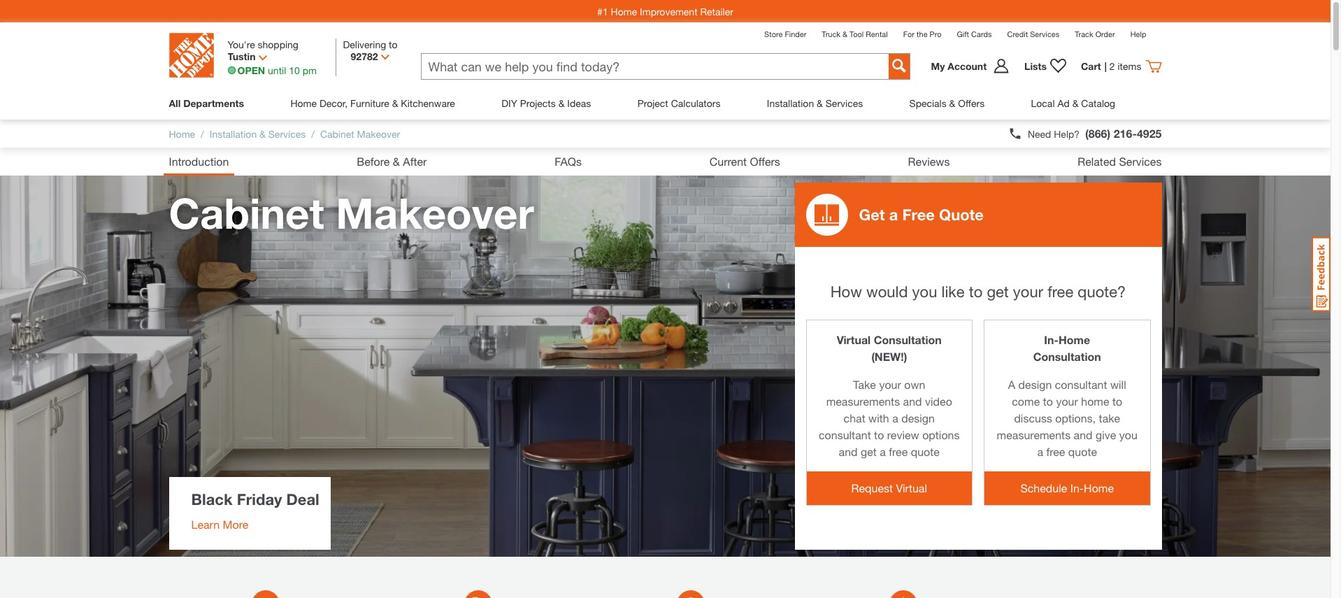 Task type: vqa. For each thing, say whether or not it's contained in the screenshot.
Store
yes



Task type: locate. For each thing, give the bounding box(es) containing it.
1 vertical spatial your
[[880, 378, 902, 391]]

before & after
[[357, 155, 427, 168]]

to right come
[[1044, 395, 1054, 408]]

1 horizontal spatial you
[[1120, 428, 1138, 441]]

/
[[201, 128, 204, 140], [311, 128, 315, 140]]

your up options,
[[1057, 395, 1079, 408]]

lists link
[[1018, 58, 1075, 75]]

free for a design consultant will come to your home to discuss options, take measurements and give you a free quote
[[1047, 445, 1066, 458]]

all
[[169, 97, 180, 109]]

1 horizontal spatial design
[[1019, 378, 1052, 391]]

1 quote from the left
[[911, 445, 940, 458]]

free inside a design consultant will come to your home to discuss options, take measurements and give you a free quote
[[1047, 445, 1066, 458]]

take your own measurements and video chat with a design consultant to review options and get a free quote
[[819, 378, 960, 458]]

a right the get
[[890, 206, 898, 224]]

0 horizontal spatial installation
[[210, 128, 257, 140]]

quote
[[911, 445, 940, 458], [1069, 445, 1098, 458]]

cabinet makeover
[[169, 188, 534, 238]]

you're shopping
[[228, 38, 299, 50]]

1 vertical spatial in-
[[1071, 481, 1084, 495]]

you left like
[[913, 283, 938, 301]]

your left the own
[[880, 378, 902, 391]]

home
[[1082, 395, 1110, 408]]

free inside 'take your own measurements and video chat with a design consultant to review options and get a free quote'
[[889, 445, 908, 458]]

feedback link image
[[1312, 236, 1331, 312]]

your inside a design consultant will come to your home to discuss options, take measurements and give you a free quote
[[1057, 395, 1079, 408]]

virtual inside "virtual consultation (new!)"
[[837, 333, 871, 346]]

2 horizontal spatial and
[[1074, 428, 1093, 441]]

project calculators
[[635, 97, 718, 109]]

order
[[1096, 29, 1116, 38]]

a down discuss
[[1038, 445, 1044, 458]]

kitchenware
[[397, 97, 451, 109]]

offers down account
[[957, 97, 984, 109]]

2 / from the left
[[311, 128, 315, 140]]

1 horizontal spatial consultant
[[1055, 378, 1108, 391]]

1 horizontal spatial get
[[987, 283, 1009, 301]]

to down with
[[875, 428, 884, 441]]

None text field
[[421, 54, 889, 79], [421, 54, 889, 79], [421, 54, 889, 79], [421, 54, 889, 79]]

virtual up the 'take' in the right of the page
[[837, 333, 871, 346]]

home inside in-home consultation
[[1059, 333, 1091, 346]]

0 vertical spatial virtual
[[837, 333, 871, 346]]

your inside 'take your own measurements and video chat with a design consultant to review options and get a free quote'
[[880, 378, 902, 391]]

track order link
[[1075, 29, 1116, 38]]

1 vertical spatial design
[[902, 411, 935, 425]]

credit services
[[1008, 29, 1060, 38]]

a design consultant will come to your home to discuss options, take measurements and give you a free quote
[[997, 378, 1138, 458]]

decor,
[[315, 97, 343, 109]]

will
[[1111, 378, 1127, 391]]

tustin
[[228, 50, 256, 62]]

design up come
[[1019, 378, 1052, 391]]

design
[[1019, 378, 1052, 391], [902, 411, 935, 425]]

home right the #1
[[611, 5, 637, 17]]

design up review at the right of the page
[[902, 411, 935, 425]]

installation & services link
[[765, 87, 861, 120], [210, 128, 306, 140]]

a inside a design consultant will come to your home to discuss options, take measurements and give you a free quote
[[1038, 445, 1044, 458]]

2 horizontal spatial your
[[1057, 395, 1079, 408]]

/ left "cabinet makeover" link
[[311, 128, 315, 140]]

0 horizontal spatial installation & services link
[[210, 128, 306, 140]]

free
[[1048, 283, 1074, 301], [889, 445, 908, 458], [1047, 445, 1066, 458]]

0 horizontal spatial /
[[201, 128, 204, 140]]

/ right home link
[[201, 128, 204, 140]]

to down will on the right bottom of page
[[1113, 395, 1123, 408]]

0 vertical spatial measurements
[[827, 395, 900, 408]]

options
[[923, 428, 960, 441]]

1 vertical spatial and
[[1074, 428, 1093, 441]]

your
[[1014, 283, 1044, 301], [880, 378, 902, 391], [1057, 395, 1079, 408]]

0 horizontal spatial your
[[880, 378, 902, 391]]

consultation up home
[[1034, 350, 1102, 363]]

specials & offers
[[908, 97, 984, 109]]

0 vertical spatial design
[[1019, 378, 1052, 391]]

project
[[635, 97, 666, 109]]

installation down the store finder
[[765, 97, 812, 109]]

schedule in-home button
[[985, 472, 1150, 505]]

0 vertical spatial consultant
[[1055, 378, 1108, 391]]

get
[[987, 283, 1009, 301], [861, 445, 877, 458]]

pm
[[303, 64, 317, 76]]

0 horizontal spatial and
[[839, 445, 858, 458]]

local ad & catalog
[[1031, 97, 1115, 109]]

your up in-home consultation
[[1014, 283, 1044, 301]]

0 horizontal spatial design
[[902, 411, 935, 425]]

track order
[[1075, 29, 1116, 38]]

1 horizontal spatial quote
[[1069, 445, 1098, 458]]

0 horizontal spatial offers
[[750, 155, 781, 168]]

home
[[611, 5, 637, 17], [286, 97, 312, 109], [169, 128, 195, 140], [1059, 333, 1091, 346], [1084, 481, 1114, 495]]

get right like
[[987, 283, 1009, 301]]

0 horizontal spatial in-
[[1045, 333, 1059, 346]]

my account link
[[931, 58, 1018, 75]]

quote inside a design consultant will come to your home to discuss options, take measurements and give you a free quote
[[1069, 445, 1098, 458]]

delivering
[[343, 38, 386, 50]]

diy projects & ideas
[[498, 97, 588, 109]]

1 horizontal spatial consultation
[[1034, 350, 1102, 363]]

1 vertical spatial offers
[[750, 155, 781, 168]]

finder
[[785, 29, 807, 38]]

need
[[1028, 128, 1052, 140]]

0 vertical spatial offers
[[957, 97, 984, 109]]

1 horizontal spatial /
[[311, 128, 315, 140]]

consultant up home
[[1055, 378, 1108, 391]]

free left quote?
[[1048, 283, 1074, 301]]

2 vertical spatial your
[[1057, 395, 1079, 408]]

you right give
[[1120, 428, 1138, 441]]

0 vertical spatial in-
[[1045, 333, 1059, 346]]

installation down the departments
[[210, 128, 257, 140]]

and down options,
[[1074, 428, 1093, 441]]

schedule
[[1021, 481, 1068, 495]]

get inside 'take your own measurements and video chat with a design consultant to review options and get a free quote'
[[861, 445, 877, 458]]

get down with
[[861, 445, 877, 458]]

0 vertical spatial your
[[1014, 283, 1044, 301]]

0 vertical spatial installation
[[765, 97, 812, 109]]

calculators
[[668, 97, 718, 109]]

you're
[[228, 38, 255, 50]]

0 vertical spatial and
[[904, 395, 922, 408]]

consultant inside 'take your own measurements and video chat with a design consultant to review options and get a free quote'
[[819, 428, 871, 441]]

0 horizontal spatial measurements
[[827, 395, 900, 408]]

measurements down discuss
[[997, 428, 1071, 441]]

0 vertical spatial you
[[913, 283, 938, 301]]

quote?
[[1078, 283, 1126, 301]]

a right with
[[893, 411, 899, 425]]

0 vertical spatial installation & services link
[[765, 87, 861, 120]]

makeover up before
[[357, 128, 400, 140]]

home / installation & services / cabinet makeover
[[169, 128, 400, 140]]

1 horizontal spatial virtual
[[897, 481, 928, 495]]

get a free quote
[[859, 206, 984, 224]]

virtual right request
[[897, 481, 928, 495]]

1 vertical spatial get
[[861, 445, 877, 458]]

1 vertical spatial measurements
[[997, 428, 1071, 441]]

delivering to
[[343, 38, 398, 50]]

home down give
[[1084, 481, 1114, 495]]

2 vertical spatial and
[[839, 445, 858, 458]]

0 vertical spatial consultation
[[874, 333, 942, 346]]

virtual
[[837, 333, 871, 346], [897, 481, 928, 495]]

2 quote from the left
[[1069, 445, 1098, 458]]

0 horizontal spatial virtual
[[837, 333, 871, 346]]

free up schedule in-home
[[1047, 445, 1066, 458]]

1 horizontal spatial in-
[[1071, 481, 1084, 495]]

furniture
[[346, 97, 385, 109]]

black
[[191, 490, 233, 509]]

before
[[357, 155, 390, 168]]

1 vertical spatial installation & services link
[[210, 128, 306, 140]]

consultant down chat on the right of page
[[819, 428, 871, 441]]

consultation up (new!)
[[874, 333, 942, 346]]

1 / from the left
[[201, 128, 204, 140]]

1 horizontal spatial measurements
[[997, 428, 1071, 441]]

all departments link
[[169, 87, 239, 120]]

quote for and
[[1069, 445, 1098, 458]]

installation
[[765, 97, 812, 109], [210, 128, 257, 140]]

request virtual
[[852, 481, 928, 495]]

store finder
[[765, 29, 807, 38]]

measurements inside 'take your own measurements and video chat with a design consultant to review options and get a free quote'
[[827, 395, 900, 408]]

and down the own
[[904, 395, 922, 408]]

0 horizontal spatial get
[[861, 445, 877, 458]]

quote inside 'take your own measurements and video chat with a design consultant to review options and get a free quote'
[[911, 445, 940, 458]]

virtual consultation (new!)
[[837, 333, 942, 363]]

1 vertical spatial virtual
[[897, 481, 928, 495]]

credit
[[1008, 29, 1028, 38]]

1 vertical spatial consultant
[[819, 428, 871, 441]]

makeover down 'after'
[[336, 188, 534, 238]]

the home depot logo link
[[169, 33, 214, 80]]

#1
[[598, 5, 608, 17]]

quote down options
[[911, 445, 940, 458]]

quote down give
[[1069, 445, 1098, 458]]

specials
[[908, 97, 946, 109]]

cabinet
[[320, 128, 354, 140], [169, 188, 324, 238]]

and down chat on the right of page
[[839, 445, 858, 458]]

1 vertical spatial you
[[1120, 428, 1138, 441]]

open
[[238, 64, 265, 76]]

measurements down the 'take' in the right of the page
[[827, 395, 900, 408]]

tool
[[850, 29, 864, 38]]

to
[[389, 38, 398, 50], [969, 283, 983, 301], [1044, 395, 1054, 408], [1113, 395, 1123, 408], [875, 428, 884, 441]]

1 horizontal spatial installation
[[765, 97, 812, 109]]

catalog
[[1081, 97, 1115, 109]]

0 horizontal spatial consultation
[[874, 333, 942, 346]]

1 horizontal spatial installation & services link
[[765, 87, 861, 120]]

for the pro link
[[904, 29, 942, 38]]

10
[[289, 64, 300, 76]]

services
[[1031, 29, 1060, 38], [824, 97, 861, 109], [268, 128, 306, 140], [1120, 155, 1162, 168]]

a
[[1009, 378, 1016, 391]]

departments
[[182, 97, 239, 109]]

offers right current
[[750, 155, 781, 168]]

home decor, furniture & kitchenware
[[286, 97, 451, 109]]

local
[[1031, 97, 1055, 109]]

home down quote?
[[1059, 333, 1091, 346]]

home left decor,
[[286, 97, 312, 109]]

0 vertical spatial get
[[987, 283, 1009, 301]]

virtual inside button
[[897, 481, 928, 495]]

0 horizontal spatial quote
[[911, 445, 940, 458]]

0 horizontal spatial consultant
[[819, 428, 871, 441]]

discuss
[[1015, 411, 1053, 425]]

free down review at the right of the page
[[889, 445, 908, 458]]

1 horizontal spatial your
[[1014, 283, 1044, 301]]

friday
[[237, 490, 282, 509]]

0 vertical spatial makeover
[[357, 128, 400, 140]]

&
[[843, 29, 848, 38], [388, 97, 394, 109], [555, 97, 561, 109], [815, 97, 821, 109], [948, 97, 954, 109], [1072, 97, 1078, 109], [260, 128, 266, 140], [393, 155, 400, 168]]



Task type: describe. For each thing, give the bounding box(es) containing it.
schedule in-home
[[1021, 481, 1114, 495]]

related
[[1078, 155, 1116, 168]]

project calculators link
[[635, 87, 718, 120]]

like
[[942, 283, 965, 301]]

free for take your own measurements and video chat with a design consultant to review options and get a free quote
[[889, 445, 908, 458]]

measurements inside a design consultant will come to your home to discuss options, take measurements and give you a free quote
[[997, 428, 1071, 441]]

after
[[403, 155, 427, 168]]

ideas
[[564, 97, 588, 109]]

lists
[[1025, 60, 1047, 72]]

to right like
[[969, 283, 983, 301]]

to inside 'take your own measurements and video chat with a design consultant to review options and get a free quote'
[[875, 428, 884, 441]]

store
[[765, 29, 783, 38]]

credit services link
[[1008, 29, 1060, 38]]

own
[[905, 378, 926, 391]]

projects
[[517, 97, 552, 109]]

until
[[268, 64, 286, 76]]

open until 10 pm
[[238, 64, 317, 76]]

truck
[[822, 29, 841, 38]]

video
[[926, 395, 953, 408]]

in- inside button
[[1071, 481, 1084, 495]]

(866)
[[1086, 127, 1111, 140]]

you inside a design consultant will come to your home to discuss options, take measurements and give you a free quote
[[1120, 428, 1138, 441]]

#1 home improvement retailer
[[598, 5, 734, 17]]

gift cards
[[957, 29, 992, 38]]

1 horizontal spatial and
[[904, 395, 922, 408]]

1 horizontal spatial offers
[[957, 97, 984, 109]]

for the pro
[[904, 29, 942, 38]]

how
[[831, 283, 863, 301]]

home inside button
[[1084, 481, 1114, 495]]

design inside 'take your own measurements and video chat with a design consultant to review options and get a free quote'
[[902, 411, 935, 425]]

2 items
[[1110, 60, 1142, 72]]

request virtual button
[[807, 472, 972, 505]]

cards
[[972, 29, 992, 38]]

quote
[[940, 206, 984, 224]]

all departments
[[169, 97, 239, 109]]

the
[[917, 29, 928, 38]]

a down with
[[880, 445, 886, 458]]

design inside a design consultant will come to your home to discuss options, take measurements and give you a free quote
[[1019, 378, 1052, 391]]

more
[[223, 518, 249, 531]]

faqs
[[555, 155, 582, 168]]

216-
[[1114, 127, 1137, 140]]

ad
[[1057, 97, 1069, 109]]

consultation inside "virtual consultation (new!)"
[[874, 333, 942, 346]]

home decor, furniture & kitchenware link
[[286, 87, 451, 120]]

1 vertical spatial cabinet
[[169, 188, 324, 238]]

current
[[710, 155, 747, 168]]

track
[[1075, 29, 1094, 38]]

retailer
[[701, 5, 734, 17]]

cart
[[1082, 60, 1102, 72]]

options,
[[1056, 411, 1096, 425]]

4925
[[1137, 127, 1162, 140]]

take
[[1099, 411, 1121, 425]]

reviews
[[908, 155, 950, 168]]

your for to
[[1014, 283, 1044, 301]]

my
[[931, 60, 945, 72]]

improvement
[[640, 5, 698, 17]]

cabinet makeover link
[[320, 128, 400, 140]]

92782
[[351, 50, 378, 62]]

come
[[1012, 395, 1040, 408]]

installation inside "installation & services" link
[[765, 97, 812, 109]]

home down all
[[169, 128, 195, 140]]

gift
[[957, 29, 970, 38]]

quote for options
[[911, 445, 940, 458]]

gift cards link
[[957, 29, 992, 38]]

in-home consultation
[[1034, 333, 1102, 363]]

help link
[[1131, 29, 1147, 38]]

the home depot image
[[169, 33, 214, 78]]

take
[[853, 378, 877, 391]]

diy projects & ideas link
[[498, 87, 588, 120]]

free
[[903, 206, 935, 224]]

0 horizontal spatial you
[[913, 283, 938, 301]]

home link
[[169, 128, 195, 140]]

your for come
[[1057, 395, 1079, 408]]

to right 'delivering'
[[389, 38, 398, 50]]

black friday deal
[[191, 490, 320, 509]]

1 vertical spatial makeover
[[336, 188, 534, 238]]

1 vertical spatial installation
[[210, 128, 257, 140]]

current offers
[[710, 155, 781, 168]]

chat
[[844, 411, 866, 425]]

diy
[[498, 97, 514, 109]]

get
[[859, 206, 885, 224]]

in- inside in-home consultation
[[1045, 333, 1059, 346]]

with
[[869, 411, 890, 425]]

rental
[[866, 29, 888, 38]]

help
[[1131, 29, 1147, 38]]

and inside a design consultant will come to your home to discuss options, take measurements and give you a free quote
[[1074, 428, 1093, 441]]

consultant inside a design consultant will come to your home to discuss options, take measurements and give you a free quote
[[1055, 378, 1108, 391]]

learn
[[191, 518, 220, 531]]

submit search image
[[892, 59, 906, 73]]

account
[[948, 60, 987, 72]]

0 vertical spatial cabinet
[[320, 128, 354, 140]]

truck & tool rental
[[822, 29, 888, 38]]

specials & offers link
[[908, 87, 984, 120]]

give
[[1096, 428, 1117, 441]]

2
[[1110, 60, 1116, 72]]

1 vertical spatial consultation
[[1034, 350, 1102, 363]]

(new!)
[[872, 350, 908, 363]]



